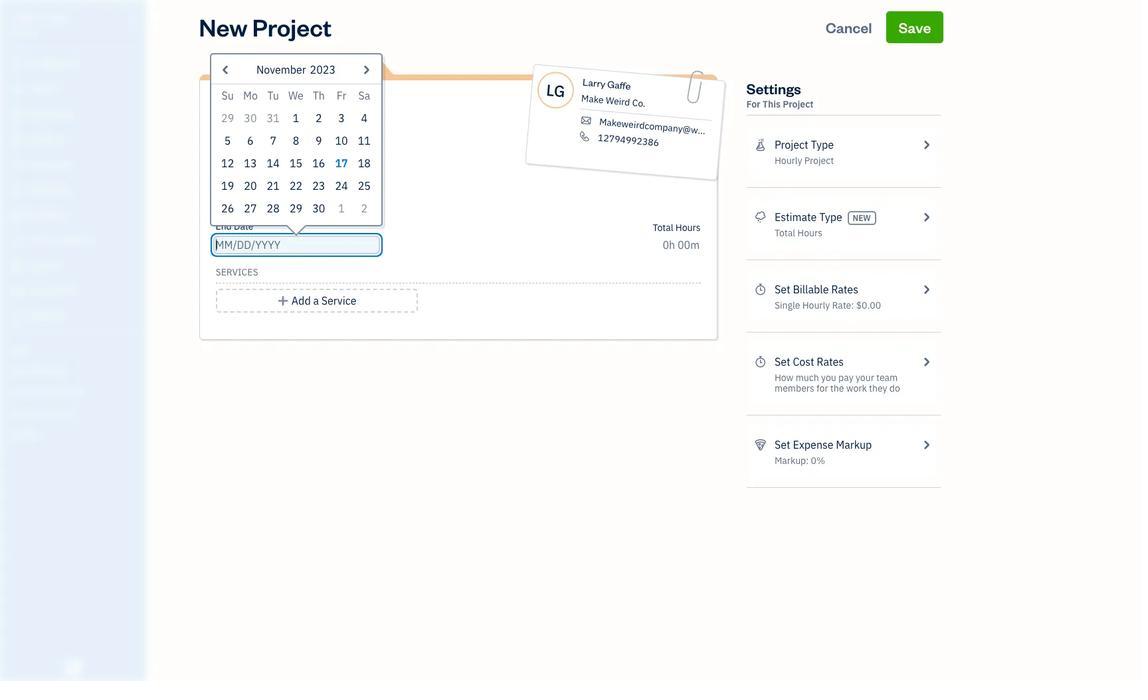 Task type: vqa. For each thing, say whether or not it's contained in the screenshot.


Task type: locate. For each thing, give the bounding box(es) containing it.
mo
[[243, 89, 258, 102]]

1 horizontal spatial 29 button
[[285, 197, 307, 220]]

0 vertical spatial chevronright image
[[920, 137, 933, 153]]

timer image
[[9, 235, 25, 248]]

hourly down project type
[[775, 155, 802, 167]]

new
[[853, 213, 871, 223]]

0 vertical spatial set
[[775, 283, 790, 296]]

29 button down 22
[[285, 197, 307, 220]]

2 button down th
[[307, 107, 330, 130]]

1 vertical spatial 30
[[312, 202, 325, 215]]

expense
[[793, 439, 834, 452]]

12
[[221, 157, 234, 170]]

0 horizontal spatial 30
[[244, 112, 257, 125]]

3 set from the top
[[775, 439, 790, 452]]

timetracking image
[[755, 282, 767, 298], [755, 354, 767, 370]]

25 button
[[353, 175, 376, 197]]

add a service button
[[216, 289, 418, 313]]

2 vertical spatial chevronright image
[[920, 354, 933, 370]]

1 timetracking image from the top
[[755, 282, 767, 298]]

add a service
[[292, 294, 356, 308]]

0 horizontal spatial total hours
[[653, 222, 701, 234]]

1 vertical spatial 1 button
[[330, 197, 353, 220]]

1 vertical spatial chevronright image
[[920, 282, 933, 298]]

0 horizontal spatial 29 button
[[216, 107, 239, 130]]

save
[[899, 18, 931, 37]]

0 vertical spatial chevronright image
[[920, 209, 933, 225]]

settings
[[747, 79, 801, 98]]

1 horizontal spatial total
[[775, 227, 795, 239]]

set up single
[[775, 283, 790, 296]]

19
[[221, 179, 234, 193]]

timetracking image left billable
[[755, 282, 767, 298]]

29 button
[[216, 107, 239, 130], [285, 197, 307, 220]]

total
[[653, 222, 673, 234], [775, 227, 795, 239]]

28 button
[[262, 197, 285, 220]]

1 button down we
[[285, 107, 307, 130]]

30 right add team member image
[[244, 112, 257, 125]]

project type
[[775, 138, 834, 152]]

1 horizontal spatial 29
[[290, 202, 302, 215]]

1 vertical spatial set
[[775, 355, 790, 369]]

25
[[358, 179, 371, 193]]

total down estimate
[[775, 227, 795, 239]]

chevronright image for estimate type
[[920, 209, 933, 225]]

set up how
[[775, 355, 790, 369]]

30 down 23
[[312, 202, 325, 215]]

rates for set cost rates
[[817, 355, 844, 369]]

cancel button
[[814, 11, 884, 43]]

grid containing su
[[216, 84, 376, 220]]

set up markup:
[[775, 439, 790, 452]]

1 vertical spatial 29
[[290, 202, 302, 215]]

project right this
[[783, 98, 814, 110]]

total hours down estimate
[[775, 227, 823, 239]]

the
[[831, 383, 844, 395]]

lg
[[545, 79, 566, 102]]

1 chevronright image from the top
[[920, 209, 933, 225]]

1 horizontal spatial 1
[[338, 202, 345, 215]]

13
[[244, 157, 257, 170]]

0 vertical spatial 29
[[221, 112, 234, 125]]

2 chevronright image from the top
[[920, 282, 933, 298]]

29 down su
[[221, 112, 234, 125]]

3
[[338, 112, 345, 125]]

0 horizontal spatial hours
[[676, 222, 701, 234]]

0 horizontal spatial 2 button
[[307, 107, 330, 130]]

co.
[[631, 97, 646, 110]]

hourly down the set billable rates
[[802, 300, 830, 312]]

november
[[256, 63, 306, 76]]

make
[[581, 92, 604, 106]]

total up hourly budget text field
[[653, 222, 673, 234]]

cost
[[793, 355, 814, 369]]

30 for top 30 button
[[244, 112, 257, 125]]

projects image
[[755, 137, 767, 153]]

members
[[246, 101, 285, 113]]

0 horizontal spatial 1 button
[[285, 107, 307, 130]]

single
[[775, 300, 800, 312]]

1 up 8
[[293, 112, 299, 125]]

6
[[247, 134, 254, 148]]

1 vertical spatial rates
[[817, 355, 844, 369]]

phone image
[[577, 131, 592, 142]]

settings for this project
[[747, 79, 814, 110]]

1 down 24
[[338, 202, 345, 215]]

hours up hourly budget text field
[[676, 222, 701, 234]]

how
[[775, 372, 794, 384]]

they
[[869, 383, 887, 395]]

total hours up hourly budget text field
[[653, 222, 701, 234]]

0 vertical spatial 29 button
[[216, 107, 239, 130]]

team
[[876, 372, 898, 384]]

gaffe
[[607, 78, 631, 92]]

turtle
[[11, 12, 49, 25]]

client image
[[9, 83, 25, 96]]

3 chevronright image from the top
[[920, 354, 933, 370]]

$0.00
[[856, 300, 881, 312]]

7 button
[[262, 130, 285, 152]]

this
[[763, 98, 781, 110]]

16 button
[[307, 152, 330, 175]]

0 vertical spatial 30
[[244, 112, 257, 125]]

th
[[313, 89, 325, 102]]

set expense markup
[[775, 439, 872, 452]]

1 button
[[285, 107, 307, 130], [330, 197, 353, 220]]

billable
[[793, 283, 829, 296]]

0 vertical spatial 30 button
[[239, 107, 262, 130]]

chevronright image
[[920, 137, 933, 153], [920, 437, 933, 453]]

1 vertical spatial chevronright image
[[920, 437, 933, 453]]

hours down 'estimate type'
[[798, 227, 823, 239]]

2 up 9
[[316, 112, 322, 125]]

1 vertical spatial 2
[[361, 202, 368, 215]]

2 set from the top
[[775, 355, 790, 369]]

project down project type
[[804, 155, 834, 167]]

rates up rate
[[831, 283, 858, 296]]

do
[[890, 383, 900, 395]]

rate
[[832, 300, 851, 312]]

0 vertical spatial rates
[[831, 283, 858, 296]]

11
[[358, 134, 371, 148]]

1 set from the top
[[775, 283, 790, 296]]

10
[[335, 134, 348, 148]]

type for project type
[[811, 138, 834, 152]]

timetracking image for set billable rates
[[755, 282, 767, 298]]

set for set cost rates
[[775, 355, 790, 369]]

2 chevronright image from the top
[[920, 437, 933, 453]]

your
[[856, 372, 874, 384]]

payment image
[[9, 159, 25, 172]]

set for set billable rates
[[775, 283, 790, 296]]

hourly project
[[775, 155, 834, 167]]

for
[[747, 98, 761, 110]]

1 horizontal spatial hours
[[798, 227, 823, 239]]

4
[[361, 112, 368, 125]]

chevronright image
[[920, 209, 933, 225], [920, 282, 933, 298], [920, 354, 933, 370]]

End date in  format text field
[[216, 239, 377, 252]]

main element
[[0, 0, 179, 682]]

type up hourly project
[[811, 138, 834, 152]]

29 button down su
[[216, 107, 239, 130]]

rates up you
[[817, 355, 844, 369]]

11 button
[[353, 130, 376, 152]]

21 button
[[262, 175, 285, 197]]

how much you pay your team members for the work they do
[[775, 372, 900, 395]]

hourly
[[775, 155, 802, 167], [802, 300, 830, 312]]

9
[[316, 134, 322, 148]]

0 horizontal spatial 30 button
[[239, 107, 262, 130]]

0 vertical spatial timetracking image
[[755, 282, 767, 298]]

grid
[[216, 84, 376, 220]]

0 vertical spatial type
[[811, 138, 834, 152]]

1 vertical spatial timetracking image
[[755, 354, 767, 370]]

chevronright image for set cost rates
[[920, 354, 933, 370]]

2 timetracking image from the top
[[755, 354, 767, 370]]

timetracking image left cost
[[755, 354, 767, 370]]

9 button
[[307, 130, 330, 152]]

a
[[313, 294, 319, 308]]

total hours
[[653, 222, 701, 234], [775, 227, 823, 239]]

24
[[335, 179, 348, 193]]

Project Description text field
[[216, 196, 581, 212]]

4 button
[[353, 107, 376, 130]]

1 chevronright image from the top
[[920, 137, 933, 153]]

30
[[244, 112, 257, 125], [312, 202, 325, 215]]

2 vertical spatial set
[[775, 439, 790, 452]]

17 button
[[330, 152, 353, 175]]

2
[[316, 112, 322, 125], [361, 202, 368, 215]]

1
[[293, 112, 299, 125], [338, 202, 345, 215]]

0 horizontal spatial 1
[[293, 112, 299, 125]]

27
[[244, 202, 257, 215]]

31
[[267, 112, 280, 125]]

chevronright image for project type
[[920, 137, 933, 153]]

1 horizontal spatial 1 button
[[330, 197, 353, 220]]

1 vertical spatial type
[[819, 211, 842, 224]]

jp
[[289, 124, 302, 138]]

1 horizontal spatial 30
[[312, 202, 325, 215]]

1 vertical spatial 2 button
[[353, 197, 376, 220]]

1 button down 24
[[330, 197, 353, 220]]

project
[[252, 11, 332, 43], [783, 98, 814, 110], [775, 138, 808, 152], [804, 155, 834, 167]]

1 vertical spatial 29 button
[[285, 197, 307, 220]]

owner
[[11, 27, 35, 37]]

0 vertical spatial 2 button
[[307, 107, 330, 130]]

0 vertical spatial 2
[[316, 112, 322, 125]]

chevronright image for set expense markup
[[920, 437, 933, 453]]

envelope image
[[579, 115, 593, 126]]

type left new
[[819, 211, 842, 224]]

29 down 22
[[290, 202, 302, 215]]

1 vertical spatial 1
[[338, 202, 345, 215]]

2 down 25
[[361, 202, 368, 215]]

1 horizontal spatial 30 button
[[307, 197, 330, 220]]

estimates image
[[755, 209, 767, 225]]

2 button down 25
[[353, 197, 376, 220]]

estimate image
[[9, 108, 25, 122]]

31 button
[[262, 107, 285, 130]]

for
[[817, 383, 828, 395]]

chart image
[[9, 285, 25, 298]]

rates for set billable rates
[[831, 283, 858, 296]]



Task type: describe. For each thing, give the bounding box(es) containing it.
work
[[846, 383, 867, 395]]

settings image
[[10, 429, 142, 440]]

project image
[[9, 209, 25, 223]]

5 button
[[216, 130, 239, 152]]

6 button
[[239, 130, 262, 152]]

markup: 0%
[[775, 455, 825, 467]]

8 button
[[285, 130, 307, 152]]

single hourly rate : $0.00
[[775, 300, 881, 312]]

bank connections image
[[10, 408, 142, 419]]

fr
[[337, 89, 346, 102]]

12 button
[[216, 152, 239, 175]]

expenses image
[[755, 437, 767, 453]]

Project Name text field
[[216, 160, 581, 187]]

project up hourly project
[[775, 138, 808, 152]]

3 button
[[330, 107, 353, 130]]

chevronright image for set billable rates
[[920, 282, 933, 298]]

money image
[[9, 260, 25, 273]]

0 vertical spatial 1 button
[[285, 107, 307, 130]]

0 horizontal spatial 29
[[221, 112, 234, 125]]

21
[[267, 179, 280, 193]]

set cost rates
[[775, 355, 844, 369]]

0 vertical spatial hourly
[[775, 155, 802, 167]]

add team member image
[[228, 123, 240, 139]]

1 horizontal spatial total hours
[[775, 227, 823, 239]]

18
[[358, 157, 371, 170]]

8
[[293, 134, 299, 148]]

makeweirdcompany@weird.co
[[599, 116, 727, 139]]

14 button
[[262, 152, 285, 175]]

larry gaffe make weird co.
[[581, 76, 646, 110]]

markup
[[836, 439, 872, 452]]

apps image
[[10, 344, 142, 355]]

su
[[222, 89, 234, 102]]

24 button
[[330, 175, 353, 197]]

cancel
[[826, 18, 872, 37]]

date
[[234, 221, 253, 233]]

19 button
[[216, 175, 239, 197]]

1 vertical spatial hourly
[[802, 300, 830, 312]]

1 vertical spatial 30 button
[[307, 197, 330, 220]]

23
[[312, 179, 325, 193]]

17
[[335, 157, 348, 170]]

0%
[[811, 455, 825, 467]]

22
[[290, 179, 302, 193]]

project up november 2023
[[252, 11, 332, 43]]

you
[[821, 372, 836, 384]]

services
[[216, 266, 258, 278]]

plus image
[[277, 293, 289, 309]]

team
[[221, 101, 244, 113]]

20
[[244, 179, 257, 193]]

22 button
[[285, 175, 307, 197]]

team members image
[[10, 365, 142, 376]]

turtle inc owner
[[11, 12, 70, 37]]

27 button
[[239, 197, 262, 220]]

10 button
[[330, 130, 353, 152]]

30 for 30 button to the bottom
[[312, 202, 325, 215]]

set for set expense markup
[[775, 439, 790, 452]]

0 horizontal spatial total
[[653, 222, 673, 234]]

estimate
[[775, 211, 817, 224]]

add
[[292, 294, 311, 308]]

service
[[321, 294, 356, 308]]

type for estimate type
[[819, 211, 842, 224]]

7
[[270, 134, 276, 148]]

1 horizontal spatial 2 button
[[353, 197, 376, 220]]

26 button
[[216, 197, 239, 220]]

tu
[[267, 89, 279, 102]]

0 horizontal spatial 2
[[316, 112, 322, 125]]

new
[[199, 11, 248, 43]]

1 horizontal spatial 2
[[361, 202, 368, 215]]

larry
[[582, 76, 606, 90]]

pay
[[839, 372, 854, 384]]

members
[[775, 383, 815, 395]]

much
[[796, 372, 819, 384]]

markup:
[[775, 455, 809, 467]]

expense image
[[9, 184, 25, 197]]

dashboard image
[[9, 58, 25, 71]]

Hourly Budget text field
[[663, 239, 701, 252]]

estimate type
[[775, 211, 842, 224]]

report image
[[9, 310, 25, 324]]

20 button
[[239, 175, 262, 197]]

end
[[216, 221, 232, 233]]

14
[[267, 157, 280, 170]]

inc
[[51, 12, 70, 25]]

5
[[224, 134, 231, 148]]

12794992386
[[597, 132, 659, 149]]

team members
[[221, 101, 285, 113]]

new project
[[199, 11, 332, 43]]

28
[[267, 202, 280, 215]]

0 vertical spatial 1
[[293, 112, 299, 125]]

invoice image
[[9, 134, 25, 147]]

save button
[[887, 11, 943, 43]]

items and services image
[[10, 387, 142, 397]]

weird
[[605, 94, 630, 108]]

freshbooks image
[[62, 660, 84, 676]]

we
[[288, 89, 304, 102]]

2023
[[310, 63, 336, 76]]

timetracking image for set cost rates
[[755, 354, 767, 370]]

23 button
[[307, 175, 330, 197]]

project inside the settings for this project
[[783, 98, 814, 110]]



